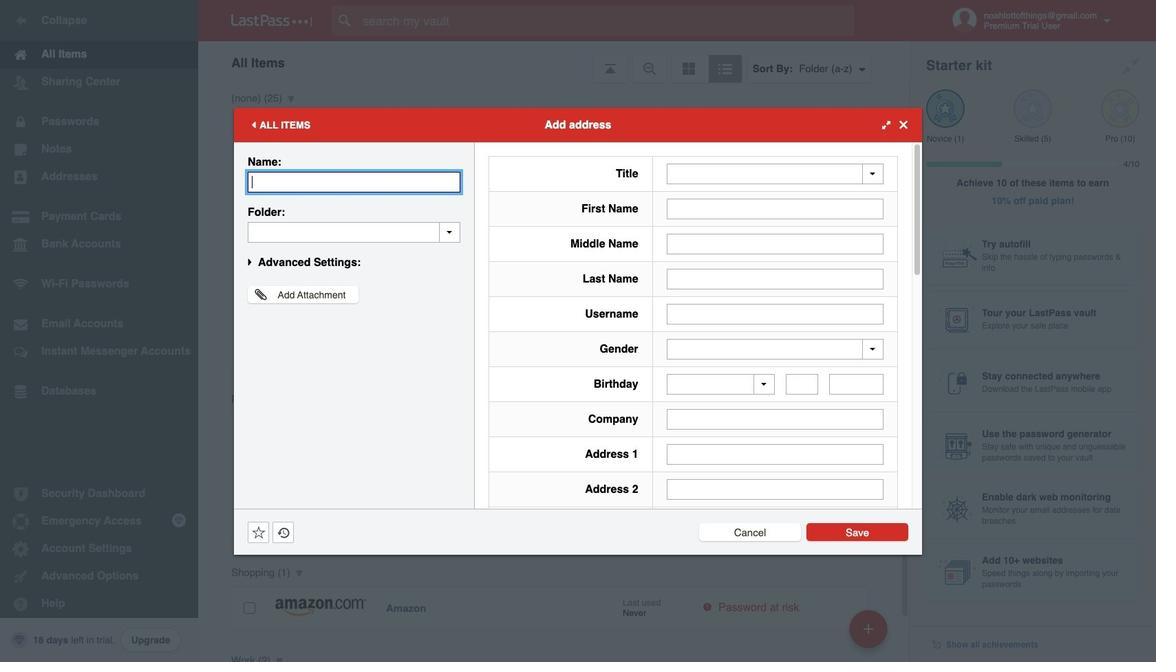 Task type: describe. For each thing, give the bounding box(es) containing it.
lastpass image
[[231, 14, 312, 27]]

new item navigation
[[844, 606, 896, 663]]

search my vault text field
[[332, 6, 882, 36]]



Task type: vqa. For each thing, say whether or not it's contained in the screenshot.
New item element
no



Task type: locate. For each thing, give the bounding box(es) containing it.
Search search field
[[332, 6, 882, 36]]

new item image
[[864, 625, 873, 634]]

main navigation navigation
[[0, 0, 198, 663]]

None text field
[[667, 199, 884, 219], [248, 222, 460, 243], [667, 409, 884, 430], [667, 445, 884, 465], [667, 199, 884, 219], [248, 222, 460, 243], [667, 409, 884, 430], [667, 445, 884, 465]]

dialog
[[234, 108, 922, 663]]

None text field
[[248, 172, 460, 192], [667, 234, 884, 254], [667, 269, 884, 289], [667, 304, 884, 324], [786, 374, 819, 395], [829, 374, 884, 395], [667, 480, 884, 500], [248, 172, 460, 192], [667, 234, 884, 254], [667, 269, 884, 289], [667, 304, 884, 324], [786, 374, 819, 395], [829, 374, 884, 395], [667, 480, 884, 500]]

vault options navigation
[[198, 41, 910, 83]]



